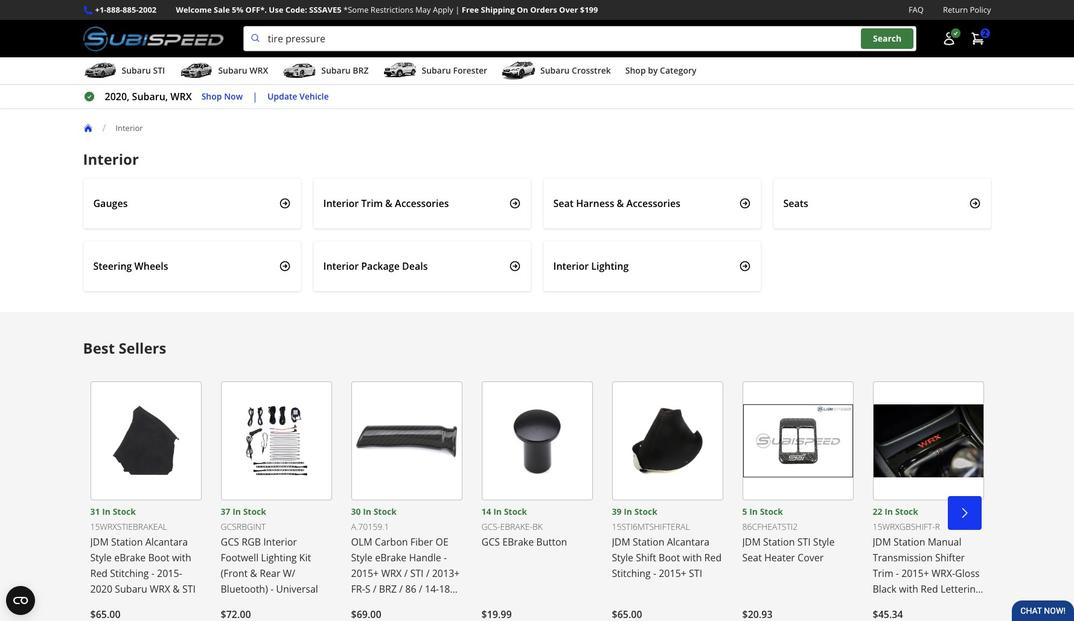 Task type: locate. For each thing, give the bounding box(es) containing it.
stock up 15wrxgbshift-
[[896, 506, 919, 518]]

gloss
[[956, 567, 980, 581]]

subaru for subaru wrx
[[218, 65, 248, 76]]

boot up 2015-
[[148, 552, 170, 565]]

0 vertical spatial forester
[[453, 65, 488, 76]]

- up the 2013+
[[444, 552, 447, 565]]

seat left harness
[[554, 197, 574, 210]]

0 vertical spatial seat
[[554, 197, 574, 210]]

shop left 'now'
[[202, 90, 222, 102]]

1 horizontal spatial alcantara
[[667, 536, 710, 549]]

17
[[412, 599, 423, 612]]

jdm down 31
[[90, 536, 109, 549]]

stock up 86cfheatsti2
[[760, 506, 784, 518]]

1 in from the left
[[102, 506, 111, 518]]

ebrake
[[503, 536, 534, 549]]

gcs rgb interior footwell lighting kit (front & rear w/ bluetooth) - universal image
[[221, 382, 332, 501]]

2 jdm from the left
[[612, 536, 631, 549]]

stock up a.70159.1
[[374, 506, 397, 518]]

button image
[[942, 31, 957, 46]]

boot right shift
[[659, 552, 680, 565]]

stock inside 22 in stock 15wrxgbshift-r jdm station manual transmission shifter trim - 2015+ wrx-gloss black with red lettering - 2015+ wrx
[[896, 506, 919, 518]]

15wrxgbshift-
[[873, 522, 936, 533]]

1 horizontal spatial lighting
[[592, 260, 629, 273]]

a subaru crosstrek thumbnail image image
[[502, 62, 536, 80]]

1 vertical spatial seat
[[743, 552, 762, 565]]

alcantara
[[145, 536, 188, 549], [667, 536, 710, 549]]

shop inside 'link'
[[202, 90, 222, 102]]

3 station from the left
[[764, 536, 795, 549]]

1 boot from the left
[[148, 552, 170, 565]]

deals
[[402, 260, 428, 273]]

subaru up 2020, subaru, wrx
[[122, 65, 151, 76]]

- left 2015-
[[151, 567, 155, 581]]

boot for 2015+
[[659, 552, 680, 565]]

2015+ inside 39 in stock 15sti6mtshifteral jdm station alcantara style shift boot with red stitching - 2015+ sti
[[659, 567, 687, 581]]

2002
[[139, 4, 157, 15]]

in right "5"
[[750, 506, 758, 518]]

5 stock from the left
[[635, 506, 658, 518]]

22
[[873, 506, 883, 518]]

in right 31
[[102, 506, 111, 518]]

| left free
[[456, 4, 460, 15]]

station up 'heater'
[[764, 536, 795, 549]]

seat harness & accessories
[[554, 197, 681, 210]]

0 horizontal spatial alcantara
[[145, 536, 188, 549]]

1 horizontal spatial seat
[[743, 552, 762, 565]]

forester down s
[[351, 599, 389, 612]]

with inside 39 in stock 15sti6mtshifteral jdm station alcantara style shift boot with red stitching - 2015+ sti
[[683, 552, 702, 565]]

- down shift
[[654, 567, 657, 581]]

1 horizontal spatial gcs
[[482, 536, 500, 549]]

boot inside 31 in stock 15wrxstiebrakeal jdm station alcantara style ebrake boot with red stitching - 2015- 2020 subaru wrx & sti
[[148, 552, 170, 565]]

sti inside dropdown button
[[153, 65, 165, 76]]

apply
[[433, 4, 454, 15]]

2 horizontal spatial with
[[900, 583, 919, 596]]

with inside 31 in stock 15wrxstiebrakeal jdm station alcantara style ebrake boot with red stitching - 2015- 2020 subaru wrx & sti
[[172, 552, 191, 565]]

& inside the 37 in stock gcsrbgint gcs rgb interior footwell lighting kit (front & rear w/ bluetooth) - universal
[[250, 567, 257, 581]]

2 station from the left
[[633, 536, 665, 549]]

s
[[365, 583, 371, 596]]

31 in stock 15wrxstiebrakeal jdm station alcantara style ebrake boot with red stitching - 2015- 2020 subaru wrx & sti
[[90, 506, 196, 596]]

/ up 86
[[404, 567, 408, 581]]

0 horizontal spatial |
[[253, 90, 258, 103]]

0 vertical spatial brz
[[353, 65, 369, 76]]

14
[[482, 506, 491, 518]]

0 horizontal spatial forester
[[351, 599, 389, 612]]

1 stock from the left
[[113, 506, 136, 518]]

/ right home image
[[102, 122, 106, 135]]

shop for shop by category
[[626, 65, 646, 76]]

in inside the 37 in stock gcsrbgint gcs rgb interior footwell lighting kit (front & rear w/ bluetooth) - universal
[[233, 506, 241, 518]]

jdm inside 5 in stock 86cfheatsti2 jdm station sti style seat heater cover
[[743, 536, 761, 549]]

1 jdm from the left
[[90, 536, 109, 549]]

-
[[444, 552, 447, 565], [151, 567, 155, 581], [654, 567, 657, 581], [896, 567, 900, 581], [271, 583, 274, 596], [873, 599, 876, 612]]

4 station from the left
[[894, 536, 926, 549]]

red inside 39 in stock 15sti6mtshifteral jdm station alcantara style shift boot with red stitching - 2015+ sti
[[705, 552, 722, 565]]

1 accessories from the left
[[395, 197, 449, 210]]

1 stitching from the left
[[110, 567, 149, 581]]

with up 2015-
[[172, 552, 191, 565]]

station inside 39 in stock 15sti6mtshifteral jdm station alcantara style shift boot with red stitching - 2015+ sti
[[633, 536, 665, 549]]

forester
[[453, 65, 488, 76], [351, 599, 389, 612]]

2015+ down '15sti6mtshifteral'
[[659, 567, 687, 581]]

jdm inside 39 in stock 15sti6mtshifteral jdm station alcantara style shift boot with red stitching - 2015+ sti
[[612, 536, 631, 549]]

a subaru forester thumbnail image image
[[383, 62, 417, 80]]

red for sti
[[705, 552, 722, 565]]

seat harness & accessories link
[[543, 178, 762, 229]]

stitching inside 31 in stock 15wrxstiebrakeal jdm station alcantara style ebrake boot with red stitching - 2015- 2020 subaru wrx & sti
[[110, 567, 149, 581]]

31
[[90, 506, 100, 518]]

3 in from the left
[[363, 506, 372, 518]]

brz right s
[[379, 583, 397, 596]]

2
[[983, 27, 988, 39]]

2 vertical spatial red
[[921, 583, 939, 596]]

style up cover
[[814, 536, 835, 549]]

1 horizontal spatial boot
[[659, 552, 680, 565]]

station inside 5 in stock 86cfheatsti2 jdm station sti style seat heater cover
[[764, 536, 795, 549]]

lighting inside the 37 in stock gcsrbgint gcs rgb interior footwell lighting kit (front & rear w/ bluetooth) - universal
[[261, 552, 297, 565]]

gcs up footwell
[[221, 536, 239, 549]]

wrx down 2015-
[[150, 583, 170, 596]]

subaru right a subaru crosstrek thumbnail image
[[541, 65, 570, 76]]

in inside 31 in stock 15wrxstiebrakeal jdm station alcantara style ebrake boot with red stitching - 2015- 2020 subaru wrx & sti
[[102, 506, 111, 518]]

crosstrek down s
[[351, 614, 394, 622]]

style inside 39 in stock 15sti6mtshifteral jdm station alcantara style shift boot with red stitching - 2015+ sti
[[612, 552, 634, 565]]

alcantara inside 31 in stock 15wrxstiebrakeal jdm station alcantara style ebrake boot with red stitching - 2015- 2020 subaru wrx & sti
[[145, 536, 188, 549]]

stock inside 39 in stock 15sti6mtshifteral jdm station alcantara style shift boot with red stitching - 2015+ sti
[[635, 506, 658, 518]]

home image
[[83, 123, 93, 133]]

stock inside 30 in stock a.70159.1 olm carbon fiber oe style ebrake handle - 2015+ wrx / sti / 2013+ fr-s / brz / 86 / 14-18 forester / 13-17 crosstrek
[[374, 506, 397, 518]]

crosstrek inside 30 in stock a.70159.1 olm carbon fiber oe style ebrake handle - 2015+ wrx / sti / 2013+ fr-s / brz / 86 / 14-18 forester / 13-17 crosstrek
[[351, 614, 394, 622]]

2 stitching from the left
[[612, 567, 651, 581]]

with for 2015+
[[683, 552, 702, 565]]

1 horizontal spatial red
[[705, 552, 722, 565]]

wrx down "carbon"
[[381, 567, 402, 581]]

gcs ebrake button image
[[482, 382, 593, 501]]

stock inside 31 in stock 15wrxstiebrakeal jdm station alcantara style ebrake boot with red stitching - 2015- 2020 subaru wrx & sti
[[113, 506, 136, 518]]

alcantara down '15sti6mtshifteral'
[[667, 536, 710, 549]]

subaru inside subaru forester dropdown button
[[422, 65, 451, 76]]

station down the 15wrxstiebrakeal
[[111, 536, 143, 549]]

alcantara for 2015+
[[667, 536, 710, 549]]

stitching
[[110, 567, 149, 581], [612, 567, 651, 581]]

5 in from the left
[[624, 506, 633, 518]]

0 horizontal spatial with
[[172, 552, 191, 565]]

- down black
[[873, 599, 876, 612]]

2 ebrake from the left
[[375, 552, 407, 565]]

shop now
[[202, 90, 243, 102]]

trim inside 22 in stock 15wrxgbshift-r jdm station manual transmission shifter trim - 2015+ wrx-gloss black with red lettering - 2015+ wrx
[[873, 567, 894, 581]]

red inside 31 in stock 15wrxstiebrakeal jdm station alcantara style ebrake boot with red stitching - 2015- 2020 subaru wrx & sti
[[90, 567, 108, 581]]

0 vertical spatial trim
[[361, 197, 383, 210]]

now
[[224, 90, 243, 102]]

search
[[874, 33, 902, 44]]

lighting
[[592, 260, 629, 273], [261, 552, 297, 565]]

fr-
[[351, 583, 365, 596]]

1 horizontal spatial crosstrek
[[572, 65, 611, 76]]

sale
[[214, 4, 230, 15]]

rear
[[260, 567, 281, 581]]

stock up '15sti6mtshifteral'
[[635, 506, 658, 518]]

0 vertical spatial lighting
[[592, 260, 629, 273]]

2 gcs from the left
[[482, 536, 500, 549]]

2015+ up s
[[351, 567, 379, 581]]

in right the 22 at the bottom
[[885, 506, 894, 518]]

in right 14
[[494, 506, 502, 518]]

ebrake-
[[501, 522, 533, 533]]

crosstrek
[[572, 65, 611, 76], [351, 614, 394, 622]]

0 vertical spatial crosstrek
[[572, 65, 611, 76]]

1 vertical spatial trim
[[873, 567, 894, 581]]

- inside 39 in stock 15sti6mtshifteral jdm station alcantara style shift boot with red stitching - 2015+ sti
[[654, 567, 657, 581]]

1 horizontal spatial |
[[456, 4, 460, 15]]

wrx inside 31 in stock 15wrxstiebrakeal jdm station alcantara style ebrake boot with red stitching - 2015- 2020 subaru wrx & sti
[[150, 583, 170, 596]]

interior
[[116, 122, 143, 133], [83, 149, 139, 169], [324, 197, 359, 210], [324, 260, 359, 273], [554, 260, 589, 273], [263, 536, 297, 549]]

stock up ebrake- on the left of page
[[504, 506, 527, 518]]

in inside 14 in stock gcs-ebrake-bk gcs ebrake button
[[494, 506, 502, 518]]

in right "39"
[[624, 506, 633, 518]]

885-
[[123, 4, 139, 15]]

wrx inside dropdown button
[[250, 65, 268, 76]]

jdm inside 31 in stock 15wrxstiebrakeal jdm station alcantara style ebrake boot with red stitching - 2015- 2020 subaru wrx & sti
[[90, 536, 109, 549]]

0 horizontal spatial crosstrek
[[351, 614, 394, 622]]

gcs inside 14 in stock gcs-ebrake-bk gcs ebrake button
[[482, 536, 500, 549]]

jdm up transmission
[[873, 536, 892, 549]]

style
[[814, 536, 835, 549], [90, 552, 112, 565], [351, 552, 373, 565], [612, 552, 634, 565]]

1 vertical spatial crosstrek
[[351, 614, 394, 622]]

policy
[[971, 4, 992, 15]]

6 stock from the left
[[760, 506, 784, 518]]

1 vertical spatial brz
[[379, 583, 397, 596]]

| right 'now'
[[253, 90, 258, 103]]

style up '2020'
[[90, 552, 112, 565]]

2 horizontal spatial red
[[921, 583, 939, 596]]

shop inside dropdown button
[[626, 65, 646, 76]]

subaru
[[122, 65, 151, 76], [218, 65, 248, 76], [322, 65, 351, 76], [422, 65, 451, 76], [541, 65, 570, 76], [115, 583, 147, 596]]

with right shift
[[683, 552, 702, 565]]

forester left a subaru crosstrek thumbnail image
[[453, 65, 488, 76]]

in for jdm station sti style seat heater cover
[[750, 506, 758, 518]]

/ right 86
[[419, 583, 423, 596]]

sellers
[[119, 338, 166, 358]]

4 jdm from the left
[[873, 536, 892, 549]]

0 horizontal spatial gcs
[[221, 536, 239, 549]]

1 horizontal spatial brz
[[379, 583, 397, 596]]

with for 2015-
[[172, 552, 191, 565]]

brz left a subaru forester thumbnail image at the left of page
[[353, 65, 369, 76]]

subaru sti button
[[83, 60, 165, 84]]

2 alcantara from the left
[[667, 536, 710, 549]]

1 alcantara from the left
[[145, 536, 188, 549]]

wrx down transmission
[[909, 599, 930, 612]]

0 horizontal spatial stitching
[[110, 567, 149, 581]]

jdm station alcantara style shift boot with red stitching - 2015+ sti image
[[612, 382, 723, 501]]

in for jdm station alcantara style shift boot with red stitching - 2015+ sti
[[624, 506, 633, 518]]

stitching up '2020'
[[110, 567, 149, 581]]

in for gcs rgb interior footwell lighting kit (front & rear w/ bluetooth) - universal
[[233, 506, 241, 518]]

1 horizontal spatial accessories
[[627, 197, 681, 210]]

subaru inside 'dropdown button'
[[541, 65, 570, 76]]

style for jdm station sti style seat heater cover
[[814, 536, 835, 549]]

stock for ebrake
[[113, 506, 136, 518]]

seat inside 5 in stock 86cfheatsti2 jdm station sti style seat heater cover
[[743, 552, 762, 565]]

1 vertical spatial shop
[[202, 90, 222, 102]]

subaru inside subaru brz dropdown button
[[322, 65, 351, 76]]

subaru up vehicle
[[322, 65, 351, 76]]

brz inside dropdown button
[[353, 65, 369, 76]]

with
[[172, 552, 191, 565], [683, 552, 702, 565], [900, 583, 919, 596]]

alcantara inside 39 in stock 15sti6mtshifteral jdm station alcantara style shift boot with red stitching - 2015+ sti
[[667, 536, 710, 549]]

2 accessories from the left
[[627, 197, 681, 210]]

subaru,
[[132, 90, 168, 103]]

manual
[[928, 536, 962, 549]]

sti inside 30 in stock a.70159.1 olm carbon fiber oe style ebrake handle - 2015+ wrx / sti / 2013+ fr-s / brz / 86 / 14-18 forester / 13-17 crosstrek
[[410, 567, 424, 581]]

jdm down 86cfheatsti2
[[743, 536, 761, 549]]

olm carbon fiber oe style ebrake handle - 2015+ wrx / sti / 2013+ fr-s / brz / 86 / 14-18 forester / 13-17 crosstrek image
[[351, 382, 462, 501]]

18
[[439, 583, 450, 596]]

1 ebrake from the left
[[114, 552, 146, 565]]

*some
[[344, 4, 369, 15]]

gcs inside the 37 in stock gcsrbgint gcs rgb interior footwell lighting kit (front & rear w/ bluetooth) - universal
[[221, 536, 239, 549]]

7 stock from the left
[[896, 506, 919, 518]]

accessories
[[395, 197, 449, 210], [627, 197, 681, 210]]

2015+
[[351, 567, 379, 581], [659, 567, 687, 581], [902, 567, 930, 581], [879, 599, 907, 612]]

4 in from the left
[[494, 506, 502, 518]]

interior package deals
[[324, 260, 428, 273]]

in inside 39 in stock 15sti6mtshifteral jdm station alcantara style shift boot with red stitching - 2015+ sti
[[624, 506, 633, 518]]

0 horizontal spatial brz
[[353, 65, 369, 76]]

2 boot from the left
[[659, 552, 680, 565]]

on
[[517, 4, 528, 15]]

stock for shift
[[635, 506, 658, 518]]

ebrake down "carbon"
[[375, 552, 407, 565]]

heater
[[765, 552, 796, 565]]

seat
[[554, 197, 574, 210], [743, 552, 762, 565]]

stitching inside 39 in stock 15sti6mtshifteral jdm station alcantara style shift boot with red stitching - 2015+ sti
[[612, 567, 651, 581]]

in inside 30 in stock a.70159.1 olm carbon fiber oe style ebrake handle - 2015+ wrx / sti / 2013+ fr-s / brz / 86 / 14-18 forester / 13-17 crosstrek
[[363, 506, 372, 518]]

0 horizontal spatial accessories
[[395, 197, 449, 210]]

subaru up 'now'
[[218, 65, 248, 76]]

brz
[[353, 65, 369, 76], [379, 583, 397, 596]]

shop by category button
[[626, 60, 697, 84]]

0 horizontal spatial lighting
[[261, 552, 297, 565]]

update vehicle
[[268, 90, 329, 102]]

stock up the 15wrxstiebrakeal
[[113, 506, 136, 518]]

1 horizontal spatial trim
[[873, 567, 894, 581]]

seat left 'heater'
[[743, 552, 762, 565]]

style for jdm station alcantara style shift boot with red stitching - 2015+ sti
[[612, 552, 634, 565]]

1 horizontal spatial stitching
[[612, 567, 651, 581]]

interior inside the 37 in stock gcsrbgint gcs rgb interior footwell lighting kit (front & rear w/ bluetooth) - universal
[[263, 536, 297, 549]]

0 vertical spatial shop
[[626, 65, 646, 76]]

/ left 13-
[[391, 599, 395, 612]]

alcantara up 2015-
[[145, 536, 188, 549]]

1 horizontal spatial shop
[[626, 65, 646, 76]]

boot
[[148, 552, 170, 565], [659, 552, 680, 565]]

ebrake down the 15wrxstiebrakeal
[[114, 552, 146, 565]]

1 vertical spatial |
[[253, 90, 258, 103]]

stitching down shift
[[612, 567, 651, 581]]

in right 30
[[363, 506, 372, 518]]

station for seat
[[764, 536, 795, 549]]

sssave5
[[309, 4, 342, 15]]

0 horizontal spatial boot
[[148, 552, 170, 565]]

package
[[361, 260, 400, 273]]

station for ebrake
[[111, 536, 143, 549]]

subaru wrx button
[[180, 60, 268, 84]]

interior package deals link
[[313, 241, 531, 292]]

2020, subaru, wrx
[[105, 90, 192, 103]]

$199
[[580, 4, 598, 15]]

- inside the 37 in stock gcsrbgint gcs rgb interior footwell lighting kit (front & rear w/ bluetooth) - universal
[[271, 583, 274, 596]]

2013+
[[432, 567, 460, 581]]

subaru inside subaru wrx dropdown button
[[218, 65, 248, 76]]

6 in from the left
[[750, 506, 758, 518]]

style inside 5 in stock 86cfheatsti2 jdm station sti style seat heater cover
[[814, 536, 835, 549]]

a subaru wrx thumbnail image image
[[180, 62, 213, 80]]

with right black
[[900, 583, 919, 596]]

in for jdm station alcantara style ebrake boot with red stitching - 2015- 2020 subaru wrx & sti
[[102, 506, 111, 518]]

in right 37
[[233, 506, 241, 518]]

2 stock from the left
[[243, 506, 266, 518]]

2020,
[[105, 90, 130, 103]]

/ left 86
[[399, 583, 403, 596]]

wrx-
[[932, 567, 956, 581]]

seats link
[[774, 178, 992, 229]]

1 gcs from the left
[[221, 536, 239, 549]]

subaru for subaru brz
[[322, 65, 351, 76]]

stitching for shift
[[612, 567, 651, 581]]

off*.
[[246, 4, 267, 15]]

stock inside the 37 in stock gcsrbgint gcs rgb interior footwell lighting kit (front & rear w/ bluetooth) - universal
[[243, 506, 266, 518]]

use
[[269, 4, 284, 15]]

interior link
[[116, 122, 153, 133]]

a subaru sti thumbnail image image
[[83, 62, 117, 80]]

/ right s
[[373, 583, 377, 596]]

subaru inside 31 in stock 15wrxstiebrakeal jdm station alcantara style ebrake boot with red stitching - 2015- 2020 subaru wrx & sti
[[115, 583, 147, 596]]

shop left by
[[626, 65, 646, 76]]

&
[[386, 197, 393, 210], [617, 197, 624, 210], [250, 567, 257, 581], [173, 583, 180, 596]]

a subaru brz thumbnail image image
[[283, 62, 317, 80]]

0 vertical spatial red
[[705, 552, 722, 565]]

1 vertical spatial lighting
[[261, 552, 297, 565]]

station inside 31 in stock 15wrxstiebrakeal jdm station alcantara style ebrake boot with red stitching - 2015- 2020 subaru wrx & sti
[[111, 536, 143, 549]]

1 vertical spatial red
[[90, 567, 108, 581]]

39 in stock 15sti6mtshifteral jdm station alcantara style shift boot with red stitching - 2015+ sti
[[612, 506, 722, 581]]

0 horizontal spatial shop
[[202, 90, 222, 102]]

& inside 31 in stock 15wrxstiebrakeal jdm station alcantara style ebrake boot with red stitching - 2015- 2020 subaru wrx & sti
[[173, 583, 180, 596]]

stock
[[113, 506, 136, 518], [243, 506, 266, 518], [374, 506, 397, 518], [504, 506, 527, 518], [635, 506, 658, 518], [760, 506, 784, 518], [896, 506, 919, 518]]

style for jdm station alcantara style ebrake boot with red stitching - 2015- 2020 subaru wrx & sti
[[90, 552, 112, 565]]

2015+ inside 30 in stock a.70159.1 olm carbon fiber oe style ebrake handle - 2015+ wrx / sti / 2013+ fr-s / brz / 86 / 14-18 forester / 13-17 crosstrek
[[351, 567, 379, 581]]

gcs
[[221, 536, 239, 549], [482, 536, 500, 549]]

3 jdm from the left
[[743, 536, 761, 549]]

1 vertical spatial forester
[[351, 599, 389, 612]]

jdm down "39"
[[612, 536, 631, 549]]

stock inside 5 in stock 86cfheatsti2 jdm station sti style seat heater cover
[[760, 506, 784, 518]]

2 in from the left
[[233, 506, 241, 518]]

station for shift
[[633, 536, 665, 549]]

subaru inside 'subaru sti' dropdown button
[[122, 65, 151, 76]]

4 stock from the left
[[504, 506, 527, 518]]

ebrake inside 30 in stock a.70159.1 olm carbon fiber oe style ebrake handle - 2015+ wrx / sti / 2013+ fr-s / brz / 86 / 14-18 forester / 13-17 crosstrek
[[375, 552, 407, 565]]

wrx up update
[[250, 65, 268, 76]]

style inside 31 in stock 15wrxstiebrakeal jdm station alcantara style ebrake boot with red stitching - 2015- 2020 subaru wrx & sti
[[90, 552, 112, 565]]

wrx
[[250, 65, 268, 76], [171, 90, 192, 103], [381, 567, 402, 581], [150, 583, 170, 596], [909, 599, 930, 612]]

in inside 5 in stock 86cfheatsti2 jdm station sti style seat heater cover
[[750, 506, 758, 518]]

0 horizontal spatial red
[[90, 567, 108, 581]]

a.70159.1
[[351, 522, 389, 533]]

subaru right a subaru forester thumbnail image at the left of page
[[422, 65, 451, 76]]

search input field
[[243, 26, 917, 51]]

1 station from the left
[[111, 536, 143, 549]]

boot inside 39 in stock 15sti6mtshifteral jdm station alcantara style shift boot with red stitching - 2015+ sti
[[659, 552, 680, 565]]

1 horizontal spatial forester
[[453, 65, 488, 76]]

subaru right '2020'
[[115, 583, 147, 596]]

0 horizontal spatial ebrake
[[114, 552, 146, 565]]

return policy link
[[944, 4, 992, 16]]

crosstrek down search input field
[[572, 65, 611, 76]]

station down 15wrxgbshift-
[[894, 536, 926, 549]]

jdm
[[90, 536, 109, 549], [612, 536, 631, 549], [743, 536, 761, 549], [873, 536, 892, 549]]

stock up gcsrbgint
[[243, 506, 266, 518]]

wrx inside 30 in stock a.70159.1 olm carbon fiber oe style ebrake handle - 2015+ wrx / sti / 2013+ fr-s / brz / 86 / 14-18 forester / 13-17 crosstrek
[[381, 567, 402, 581]]

in inside 22 in stock 15wrxgbshift-r jdm station manual transmission shifter trim - 2015+ wrx-gloss black with red lettering - 2015+ wrx
[[885, 506, 894, 518]]

fiber
[[411, 536, 433, 549]]

14 in stock gcs-ebrake-bk gcs ebrake button
[[482, 506, 567, 549]]

1 horizontal spatial ebrake
[[375, 552, 407, 565]]

interior trim & accessories
[[324, 197, 449, 210]]

7 in from the left
[[885, 506, 894, 518]]

3 stock from the left
[[374, 506, 397, 518]]

station down '15sti6mtshifteral'
[[633, 536, 665, 549]]

red inside 22 in stock 15wrxgbshift-r jdm station manual transmission shifter trim - 2015+ wrx-gloss black with red lettering - 2015+ wrx
[[921, 583, 939, 596]]

gcs-
[[482, 522, 501, 533]]

stock inside 14 in stock gcs-ebrake-bk gcs ebrake button
[[504, 506, 527, 518]]

subaru forester button
[[383, 60, 488, 84]]

style down olm on the left bottom of page
[[351, 552, 373, 565]]

gcs down gcs-
[[482, 536, 500, 549]]

- down rear
[[271, 583, 274, 596]]

1 horizontal spatial with
[[683, 552, 702, 565]]

style left shift
[[612, 552, 634, 565]]



Task type: vqa. For each thing, say whether or not it's contained in the screenshot.
Magnaflow
no



Task type: describe. For each thing, give the bounding box(es) containing it.
welcome
[[176, 4, 212, 15]]

subaru wrx
[[218, 65, 268, 76]]

in for jdm station manual transmission shifter trim - 2015+ wrx-gloss black with red lettering - 2015+ wrx
[[885, 506, 894, 518]]

open widget image
[[6, 587, 35, 616]]

interior trim & accessories link
[[313, 178, 531, 229]]

alcantara for 2015-
[[145, 536, 188, 549]]

shift
[[636, 552, 657, 565]]

2 button
[[965, 27, 992, 51]]

gauges link
[[83, 178, 301, 229]]

stock for seat
[[760, 506, 784, 518]]

crosstrek inside 'dropdown button'
[[572, 65, 611, 76]]

may
[[416, 4, 431, 15]]

with inside 22 in stock 15wrxgbshift-r jdm station manual transmission shifter trim - 2015+ wrx-gloss black with red lettering - 2015+ wrx
[[900, 583, 919, 596]]

carbon
[[375, 536, 408, 549]]

gauges
[[93, 197, 128, 210]]

seats
[[784, 197, 809, 210]]

sti inside 31 in stock 15wrxstiebrakeal jdm station alcantara style ebrake boot with red stitching - 2015- 2020 subaru wrx & sti
[[182, 583, 196, 596]]

13-
[[397, 599, 412, 612]]

bluetooth)
[[221, 583, 268, 596]]

*some restrictions may apply | free shipping on orders over $199
[[344, 4, 598, 15]]

cover
[[798, 552, 824, 565]]

oe
[[436, 536, 449, 549]]

subaru for subaru sti
[[122, 65, 151, 76]]

sti inside 39 in stock 15sti6mtshifteral jdm station alcantara style shift boot with red stitching - 2015+ sti
[[689, 567, 703, 581]]

footwell
[[221, 552, 259, 565]]

wrx down a subaru wrx thumbnail image
[[171, 90, 192, 103]]

22 in stock 15wrxgbshift-r jdm station manual transmission shifter trim - 2015+ wrx-gloss black with red lettering - 2015+ wrx
[[873, 506, 982, 612]]

red for 2020
[[90, 567, 108, 581]]

category
[[660, 65, 697, 76]]

2015+ down transmission
[[902, 567, 930, 581]]

in for olm carbon fiber oe style ebrake handle - 2015+ wrx / sti / 2013+ fr-s / brz / 86 / 14-18 forester / 13-17 crosstrek
[[363, 506, 372, 518]]

return policy
[[944, 4, 992, 15]]

gcsrbgint
[[221, 522, 266, 533]]

ebrake inside 31 in stock 15wrxstiebrakeal jdm station alcantara style ebrake boot with red stitching - 2015- 2020 subaru wrx & sti
[[114, 552, 146, 565]]

0 vertical spatial |
[[456, 4, 460, 15]]

in for gcs ebrake button
[[494, 506, 502, 518]]

faq link
[[909, 4, 924, 16]]

brz inside 30 in stock a.70159.1 olm carbon fiber oe style ebrake handle - 2015+ wrx / sti / 2013+ fr-s / brz / 86 / 14-18 forester / 13-17 crosstrek
[[379, 583, 397, 596]]

- inside 31 in stock 15wrxstiebrakeal jdm station alcantara style ebrake boot with red stitching - 2015- 2020 subaru wrx & sti
[[151, 567, 155, 581]]

update vehicle button
[[268, 90, 329, 104]]

bk
[[533, 522, 543, 533]]

(front
[[221, 567, 248, 581]]

stock for style
[[374, 506, 397, 518]]

accessories for seat harness & accessories
[[627, 197, 681, 210]]

2020
[[90, 583, 112, 596]]

14-
[[425, 583, 439, 596]]

accessories for interior trim & accessories
[[395, 197, 449, 210]]

37 in stock gcsrbgint gcs rgb interior footwell lighting kit (front & rear w/ bluetooth) - universal
[[221, 506, 318, 596]]

interior lighting
[[554, 260, 629, 273]]

jdm inside 22 in stock 15wrxgbshift-r jdm station manual transmission shifter trim - 2015+ wrx-gloss black with red lettering - 2015+ wrx
[[873, 536, 892, 549]]

forester inside 30 in stock a.70159.1 olm carbon fiber oe style ebrake handle - 2015+ wrx / sti / 2013+ fr-s / brz / 86 / 14-18 forester / 13-17 crosstrek
[[351, 599, 389, 612]]

steering wheels link
[[83, 241, 301, 292]]

restrictions
[[371, 4, 414, 15]]

handle
[[409, 552, 441, 565]]

wheels
[[134, 260, 168, 273]]

orders
[[531, 4, 557, 15]]

by
[[648, 65, 658, 76]]

free
[[462, 4, 479, 15]]

kit
[[299, 552, 311, 565]]

subaru for subaru crosstrek
[[541, 65, 570, 76]]

rgb
[[242, 536, 261, 549]]

harness
[[577, 197, 615, 210]]

- down transmission
[[896, 567, 900, 581]]

interior lighting link
[[543, 241, 762, 292]]

subaru brz
[[322, 65, 369, 76]]

transmission
[[873, 552, 933, 565]]

stock for transmission
[[896, 506, 919, 518]]

station inside 22 in stock 15wrxgbshift-r jdm station manual transmission shifter trim - 2015+ wrx-gloss black with red lettering - 2015+ wrx
[[894, 536, 926, 549]]

code:
[[286, 4, 307, 15]]

2015-
[[157, 567, 182, 581]]

update
[[268, 90, 297, 102]]

forester inside dropdown button
[[453, 65, 488, 76]]

2015+ down black
[[879, 599, 907, 612]]

faq
[[909, 4, 924, 15]]

stock for lighting
[[243, 506, 266, 518]]

r
[[936, 522, 941, 533]]

subispeed logo image
[[83, 26, 224, 51]]

+1-888-885-2002 link
[[95, 4, 157, 16]]

jdm for jdm station sti style seat heater cover
[[743, 536, 761, 549]]

shifter
[[936, 552, 966, 565]]

0 horizontal spatial seat
[[554, 197, 574, 210]]

stock for button
[[504, 506, 527, 518]]

stitching for ebrake
[[110, 567, 149, 581]]

vehicle
[[300, 90, 329, 102]]

shop for shop now
[[202, 90, 222, 102]]

39
[[612, 506, 622, 518]]

wrx inside 22 in stock 15wrxgbshift-r jdm station manual transmission shifter trim - 2015+ wrx-gloss black with red lettering - 2015+ wrx
[[909, 599, 930, 612]]

button
[[537, 536, 567, 549]]

jdm for jdm station alcantara style shift boot with red stitching - 2015+ sti
[[612, 536, 631, 549]]

30 in stock a.70159.1 olm carbon fiber oe style ebrake handle - 2015+ wrx / sti / 2013+ fr-s / brz / 86 / 14-18 forester / 13-17 crosstrek
[[351, 506, 460, 622]]

best sellers
[[83, 338, 166, 358]]

boot for 2015-
[[148, 552, 170, 565]]

steering wheels
[[93, 260, 168, 273]]

jdm station manual transmission shifter trim - 2015+ wrx-gloss black with red lettering - 2015+ wrx image
[[873, 382, 984, 501]]

shop now link
[[202, 90, 243, 104]]

jdm station alcantara style ebrake boot with red stitching - 2015-2020 subaru wrx & sti image
[[90, 382, 201, 501]]

- inside 30 in stock a.70159.1 olm carbon fiber oe style ebrake handle - 2015+ wrx / sti / 2013+ fr-s / brz / 86 / 14-18 forester / 13-17 crosstrek
[[444, 552, 447, 565]]

0 horizontal spatial trim
[[361, 197, 383, 210]]

universal
[[276, 583, 318, 596]]

black
[[873, 583, 897, 596]]

style inside 30 in stock a.70159.1 olm carbon fiber oe style ebrake handle - 2015+ wrx / sti / 2013+ fr-s / brz / 86 / 14-18 forester / 13-17 crosstrek
[[351, 552, 373, 565]]

5
[[743, 506, 748, 518]]

shipping
[[481, 4, 515, 15]]

steering
[[93, 260, 132, 273]]

/ down handle
[[426, 567, 430, 581]]

return
[[944, 4, 969, 15]]

subaru crosstrek button
[[502, 60, 611, 84]]

jdm station sti style seat heater cover image
[[743, 382, 854, 501]]

86cfheatsti2
[[743, 522, 798, 533]]

sti inside 5 in stock 86cfheatsti2 jdm station sti style seat heater cover
[[798, 536, 811, 549]]

subaru for subaru forester
[[422, 65, 451, 76]]

subaru sti
[[122, 65, 165, 76]]

jdm for jdm station alcantara style ebrake boot with red stitching - 2015- 2020 subaru wrx & sti
[[90, 536, 109, 549]]

86
[[406, 583, 417, 596]]

15wrxstiebrakeal
[[90, 522, 167, 533]]

subaru forester
[[422, 65, 488, 76]]



